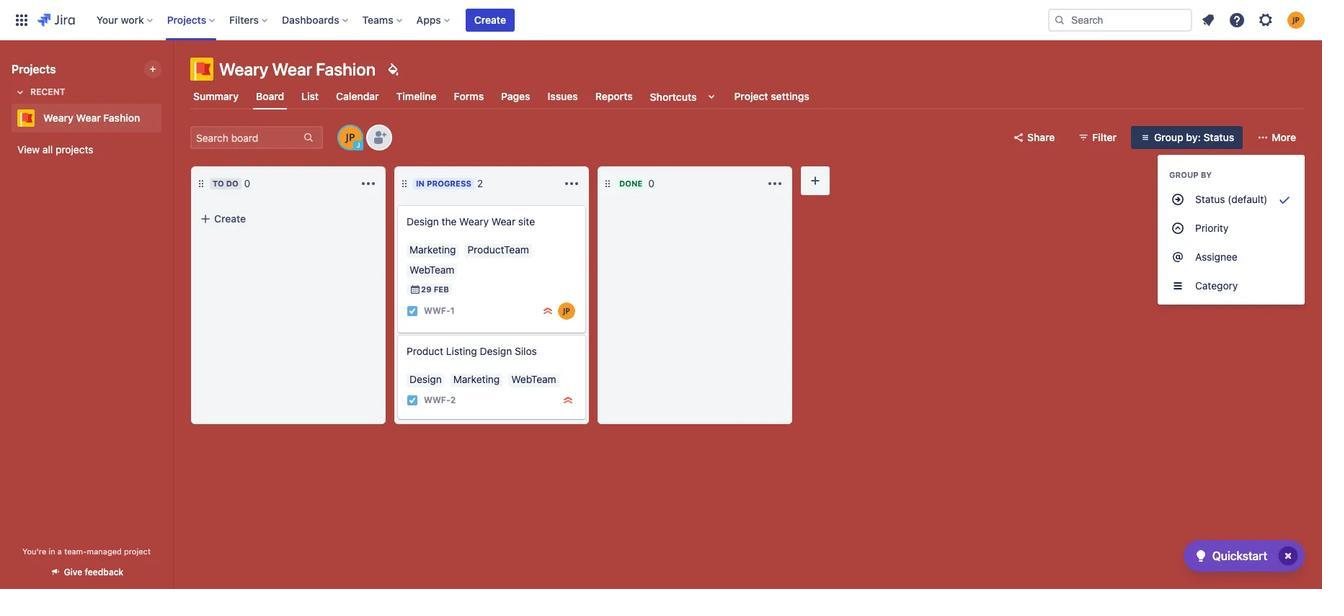 Task type: vqa. For each thing, say whether or not it's contained in the screenshot.
Assigned to Me Add
no



Task type: locate. For each thing, give the bounding box(es) containing it.
design left "the"
[[407, 216, 439, 228]]

recent
[[30, 87, 65, 97]]

1 column actions menu image from the left
[[563, 175, 581, 193]]

1 horizontal spatial create
[[474, 13, 506, 26]]

0 horizontal spatial fashion
[[103, 112, 140, 124]]

your work
[[96, 13, 144, 26]]

tab list
[[182, 84, 1314, 110]]

you're in a team-managed project
[[22, 547, 151, 557]]

1 horizontal spatial design
[[480, 345, 512, 358]]

1 vertical spatial weary wear fashion
[[43, 112, 140, 124]]

0 vertical spatial highest image
[[542, 306, 554, 317]]

wear up list
[[272, 59, 312, 79]]

reports
[[596, 90, 633, 102]]

design the weary wear site
[[407, 216, 535, 228]]

1 horizontal spatial 0
[[649, 177, 655, 190]]

weary down recent
[[43, 112, 74, 124]]

1 vertical spatial wwf-
[[424, 396, 451, 406]]

your
[[96, 13, 118, 26]]

work
[[121, 13, 144, 26]]

create down the 'to do 0'
[[214, 213, 246, 225]]

by:
[[1187, 131, 1201, 144]]

0 vertical spatial wear
[[272, 59, 312, 79]]

shortcuts
[[650, 91, 697, 103]]

0 right do at top
[[244, 177, 251, 190]]

0 vertical spatial wwf-
[[424, 306, 451, 317]]

group
[[1158, 155, 1306, 305]]

1 horizontal spatial create button
[[466, 8, 515, 31]]

wear up view all projects link
[[76, 112, 101, 124]]

jira image
[[38, 11, 75, 28], [38, 11, 75, 28]]

project settings link
[[732, 84, 813, 110]]

0 horizontal spatial design
[[407, 216, 439, 228]]

1 horizontal spatial projects
[[167, 13, 206, 26]]

1 wwf- from the top
[[424, 306, 451, 317]]

projects up recent
[[12, 63, 56, 76]]

status down by in the right top of the page
[[1196, 193, 1226, 206]]

weary wear fashion up view all projects link
[[43, 112, 140, 124]]

0 horizontal spatial projects
[[12, 63, 56, 76]]

search image
[[1054, 14, 1066, 26]]

dashboards button
[[278, 8, 354, 31]]

status
[[1204, 131, 1235, 144], [1196, 193, 1226, 206]]

1 horizontal spatial column actions menu image
[[767, 175, 784, 193]]

weary
[[219, 59, 268, 79], [43, 112, 74, 124], [460, 216, 489, 228]]

1 vertical spatial highest image
[[563, 395, 574, 407]]

create button down do at top
[[191, 206, 386, 232]]

0 horizontal spatial 2
[[451, 396, 456, 406]]

0 horizontal spatial column actions menu image
[[563, 175, 581, 193]]

column actions menu image for 0
[[767, 175, 784, 193]]

0 horizontal spatial 0
[[244, 177, 251, 190]]

give feedback button
[[41, 561, 132, 585]]

group containing status (default)
[[1158, 155, 1306, 305]]

0
[[244, 177, 251, 190], [649, 177, 655, 190]]

1 vertical spatial create button
[[191, 206, 386, 232]]

1 horizontal spatial weary
[[219, 59, 268, 79]]

2 right task icon
[[451, 396, 456, 406]]

projects button
[[163, 8, 221, 31]]

status right by:
[[1204, 131, 1235, 144]]

create button right apps dropdown button
[[466, 8, 515, 31]]

1 vertical spatial 2
[[451, 396, 456, 406]]

filters
[[229, 13, 259, 26]]

0 horizontal spatial weary
[[43, 112, 74, 124]]

0 vertical spatial design
[[407, 216, 439, 228]]

0 vertical spatial status
[[1204, 131, 1235, 144]]

0 vertical spatial 2
[[477, 177, 483, 190]]

create inside primary element
[[474, 13, 506, 26]]

0 right done
[[649, 177, 655, 190]]

wwf- for 2
[[424, 396, 451, 406]]

column actions menu image left done
[[563, 175, 581, 193]]

team-
[[64, 547, 87, 557]]

2
[[477, 177, 483, 190], [451, 396, 456, 406]]

dashboards
[[282, 13, 339, 26]]

status inside status (default) button
[[1196, 193, 1226, 206]]

apps button
[[412, 8, 456, 31]]

1 vertical spatial wear
[[76, 112, 101, 124]]

progress
[[427, 179, 472, 188]]

fashion left add to starred icon in the left of the page
[[103, 112, 140, 124]]

wwf- for 1
[[424, 306, 451, 317]]

weary up board
[[219, 59, 268, 79]]

1 horizontal spatial fashion
[[316, 59, 376, 79]]

wwf- right task icon
[[424, 396, 451, 406]]

column actions menu image
[[563, 175, 581, 193], [767, 175, 784, 193]]

projects
[[167, 13, 206, 26], [12, 63, 56, 76]]

pages link
[[499, 84, 533, 110]]

column actions menu image left create column image
[[767, 175, 784, 193]]

1 horizontal spatial james peterson image
[[558, 303, 576, 320]]

1 vertical spatial projects
[[12, 63, 56, 76]]

fashion
[[316, 59, 376, 79], [103, 112, 140, 124]]

james peterson image
[[339, 126, 362, 149], [558, 303, 576, 320]]

0 vertical spatial weary
[[219, 59, 268, 79]]

0 vertical spatial fashion
[[316, 59, 376, 79]]

calendar
[[336, 90, 379, 102]]

banner
[[0, 0, 1323, 40]]

0 horizontal spatial weary wear fashion
[[43, 112, 140, 124]]

2 column actions menu image from the left
[[767, 175, 784, 193]]

forms link
[[451, 84, 487, 110]]

priority button
[[1158, 214, 1306, 243]]

project
[[735, 90, 769, 102]]

2 vertical spatial weary
[[460, 216, 489, 228]]

1
[[451, 306, 455, 317]]

wear left site
[[492, 216, 516, 228]]

add people image
[[371, 129, 388, 146]]

create project image
[[147, 63, 159, 75]]

weary right "the"
[[460, 216, 489, 228]]

view all projects link
[[12, 137, 162, 163]]

2 vertical spatial wear
[[492, 216, 516, 228]]

create
[[474, 13, 506, 26], [214, 213, 246, 225]]

0 vertical spatial projects
[[167, 13, 206, 26]]

wwf-
[[424, 306, 451, 317], [424, 396, 451, 406]]

projects right work
[[167, 13, 206, 26]]

1 vertical spatial create
[[214, 213, 246, 225]]

wear inside weary wear fashion link
[[76, 112, 101, 124]]

0 horizontal spatial create button
[[191, 206, 386, 232]]

1 horizontal spatial wear
[[272, 59, 312, 79]]

teams button
[[358, 8, 408, 31]]

0 horizontal spatial create
[[214, 213, 246, 225]]

assignee
[[1196, 251, 1238, 263]]

weary wear fashion up list
[[219, 59, 376, 79]]

view
[[17, 144, 40, 156]]

1 vertical spatial weary
[[43, 112, 74, 124]]

summary link
[[190, 84, 242, 110]]

1 vertical spatial fashion
[[103, 112, 140, 124]]

wwf- down the 29 feb
[[424, 306, 451, 317]]

create button
[[466, 8, 515, 31], [191, 206, 386, 232]]

highest image
[[542, 306, 554, 317], [563, 395, 574, 407]]

0 horizontal spatial james peterson image
[[339, 126, 362, 149]]

0 vertical spatial create button
[[466, 8, 515, 31]]

2 wwf- from the top
[[424, 396, 451, 406]]

projects
[[56, 144, 93, 156]]

0 vertical spatial create
[[474, 13, 506, 26]]

more button
[[1249, 126, 1305, 149]]

shortcuts button
[[647, 84, 723, 110]]

fashion up calendar
[[316, 59, 376, 79]]

create right apps dropdown button
[[474, 13, 506, 26]]

project
[[124, 547, 151, 557]]

1 0 from the left
[[244, 177, 251, 190]]

2 horizontal spatial weary
[[460, 216, 489, 228]]

board
[[256, 90, 284, 102]]

reports link
[[593, 84, 636, 110]]

help image
[[1229, 11, 1246, 28]]

1 vertical spatial design
[[480, 345, 512, 358]]

site
[[519, 216, 535, 228]]

column actions menu image for 2
[[563, 175, 581, 193]]

design left silos
[[480, 345, 512, 358]]

2 right progress
[[477, 177, 483, 190]]

weary wear fashion
[[219, 59, 376, 79], [43, 112, 140, 124]]

group by: status
[[1155, 131, 1235, 144]]

0 horizontal spatial wear
[[76, 112, 101, 124]]

29 february 2024 image
[[410, 284, 421, 296], [410, 284, 421, 296]]

0 vertical spatial weary wear fashion
[[219, 59, 376, 79]]

managed
[[87, 547, 122, 557]]

category button
[[1158, 272, 1306, 301]]

projects inside popup button
[[167, 13, 206, 26]]

1 vertical spatial status
[[1196, 193, 1226, 206]]



Task type: describe. For each thing, give the bounding box(es) containing it.
wwf-2 link
[[424, 395, 456, 407]]

more
[[1272, 131, 1297, 144]]

wwf-1 link
[[424, 305, 455, 318]]

list
[[302, 90, 319, 102]]

weary wear fashion link
[[12, 104, 156, 133]]

priority
[[1196, 222, 1229, 234]]

1 horizontal spatial weary wear fashion
[[219, 59, 376, 79]]

wwf-1
[[424, 306, 455, 317]]

by
[[1201, 170, 1212, 180]]

wwf-2
[[424, 396, 456, 406]]

collapse recent projects image
[[12, 84, 29, 101]]

create column image
[[807, 172, 824, 190]]

list link
[[299, 84, 322, 110]]

your profile and settings image
[[1288, 11, 1305, 28]]

category
[[1196, 280, 1239, 292]]

banner containing your work
[[0, 0, 1323, 40]]

create button inside primary element
[[466, 8, 515, 31]]

add to starred image
[[157, 110, 175, 127]]

your work button
[[92, 8, 158, 31]]

1 vertical spatial james peterson image
[[558, 303, 576, 320]]

teams
[[363, 13, 394, 26]]

in progress 2
[[416, 177, 483, 190]]

status (default)
[[1196, 193, 1268, 206]]

2 inside the wwf-2 link
[[451, 396, 456, 406]]

primary element
[[9, 0, 1049, 40]]

filters button
[[225, 8, 273, 31]]

2 0 from the left
[[649, 177, 655, 190]]

column actions menu image
[[360, 175, 377, 193]]

1 horizontal spatial highest image
[[563, 395, 574, 407]]

assignee button
[[1158, 243, 1306, 272]]

project settings
[[735, 90, 810, 102]]

check image
[[1193, 548, 1210, 565]]

pages
[[501, 90, 531, 102]]

set background color image
[[385, 61, 402, 78]]

product
[[407, 345, 444, 358]]

give feedback
[[64, 568, 124, 578]]

the
[[442, 216, 457, 228]]

group by
[[1170, 170, 1212, 180]]

selected image
[[1277, 191, 1294, 208]]

to do 0
[[213, 177, 251, 190]]

in
[[416, 179, 425, 188]]

you're
[[22, 547, 46, 557]]

notifications image
[[1200, 11, 1217, 28]]

product listing design silos
[[407, 345, 537, 358]]

view all projects
[[17, 144, 93, 156]]

quickstart button
[[1184, 541, 1305, 573]]

silos
[[515, 345, 537, 358]]

appswitcher icon image
[[13, 11, 30, 28]]

apps
[[417, 13, 441, 26]]

group
[[1155, 131, 1184, 144]]

forms
[[454, 90, 484, 102]]

in
[[49, 547, 55, 557]]

settings image
[[1258, 11, 1275, 28]]

29 feb
[[421, 285, 449, 294]]

to
[[213, 179, 224, 188]]

quickstart
[[1213, 550, 1268, 563]]

filter
[[1093, 131, 1117, 144]]

a
[[58, 547, 62, 557]]

share button
[[1005, 126, 1064, 149]]

group
[[1170, 170, 1199, 180]]

summary
[[193, 90, 239, 102]]

tab list containing board
[[182, 84, 1314, 110]]

issues link
[[545, 84, 581, 110]]

done 0
[[620, 177, 655, 190]]

status (default) button
[[1158, 185, 1306, 214]]

give
[[64, 568, 82, 578]]

feedback
[[85, 568, 124, 578]]

0 horizontal spatial highest image
[[542, 306, 554, 317]]

Search field
[[1049, 8, 1193, 31]]

(default)
[[1228, 193, 1268, 206]]

do
[[226, 179, 239, 188]]

Search board text field
[[192, 128, 301, 148]]

task image
[[407, 306, 418, 317]]

timeline link
[[394, 84, 440, 110]]

sidebar navigation image
[[157, 58, 189, 87]]

2 horizontal spatial wear
[[492, 216, 516, 228]]

settings
[[771, 90, 810, 102]]

0 vertical spatial james peterson image
[[339, 126, 362, 149]]

done
[[620, 179, 643, 188]]

listing
[[446, 345, 477, 358]]

feb
[[434, 285, 449, 294]]

1 horizontal spatial 2
[[477, 177, 483, 190]]

task image
[[407, 395, 418, 407]]

all
[[42, 144, 53, 156]]

29
[[421, 285, 432, 294]]

calendar link
[[333, 84, 382, 110]]

filter button
[[1070, 126, 1126, 149]]

timeline
[[396, 90, 437, 102]]

dismiss quickstart image
[[1277, 545, 1300, 568]]

issues
[[548, 90, 578, 102]]

share
[[1028, 131, 1055, 144]]



